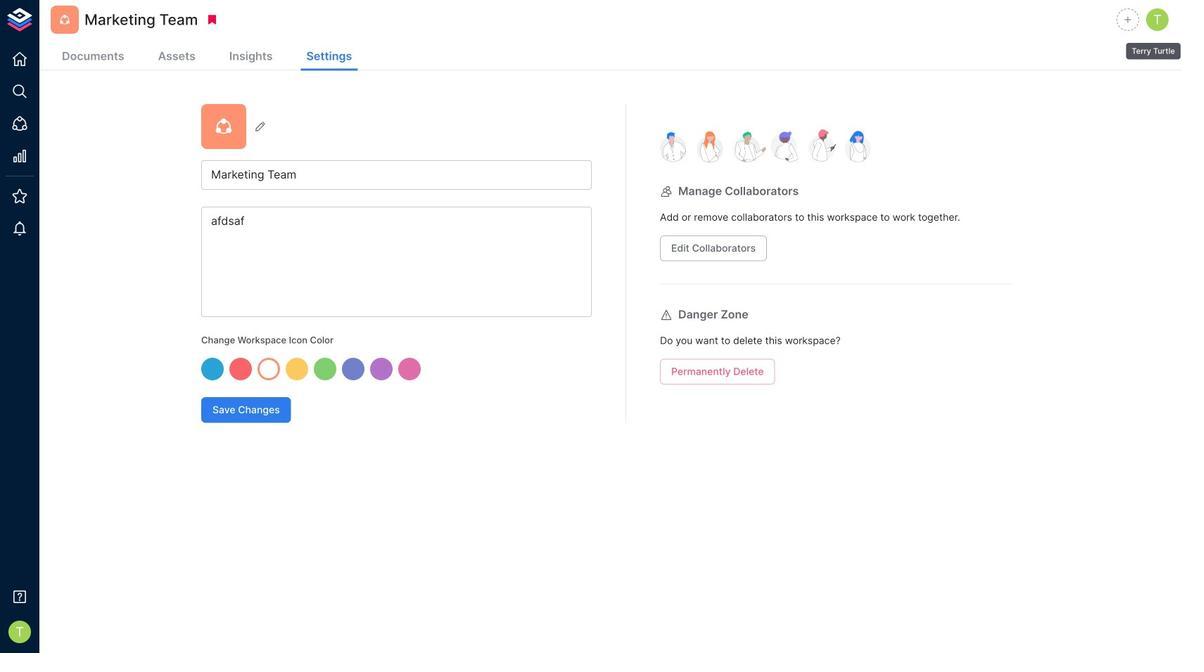 Task type: vqa. For each thing, say whether or not it's contained in the screenshot.
the Workspace notes are visible to all members and guests. text field
yes



Task type: describe. For each thing, give the bounding box(es) containing it.
Workspace Name text field
[[201, 160, 592, 190]]

Workspace notes are visible to all members and guests. text field
[[201, 207, 592, 317]]



Task type: locate. For each thing, give the bounding box(es) containing it.
tooltip
[[1125, 33, 1182, 61]]

remove bookmark image
[[206, 13, 218, 26]]



